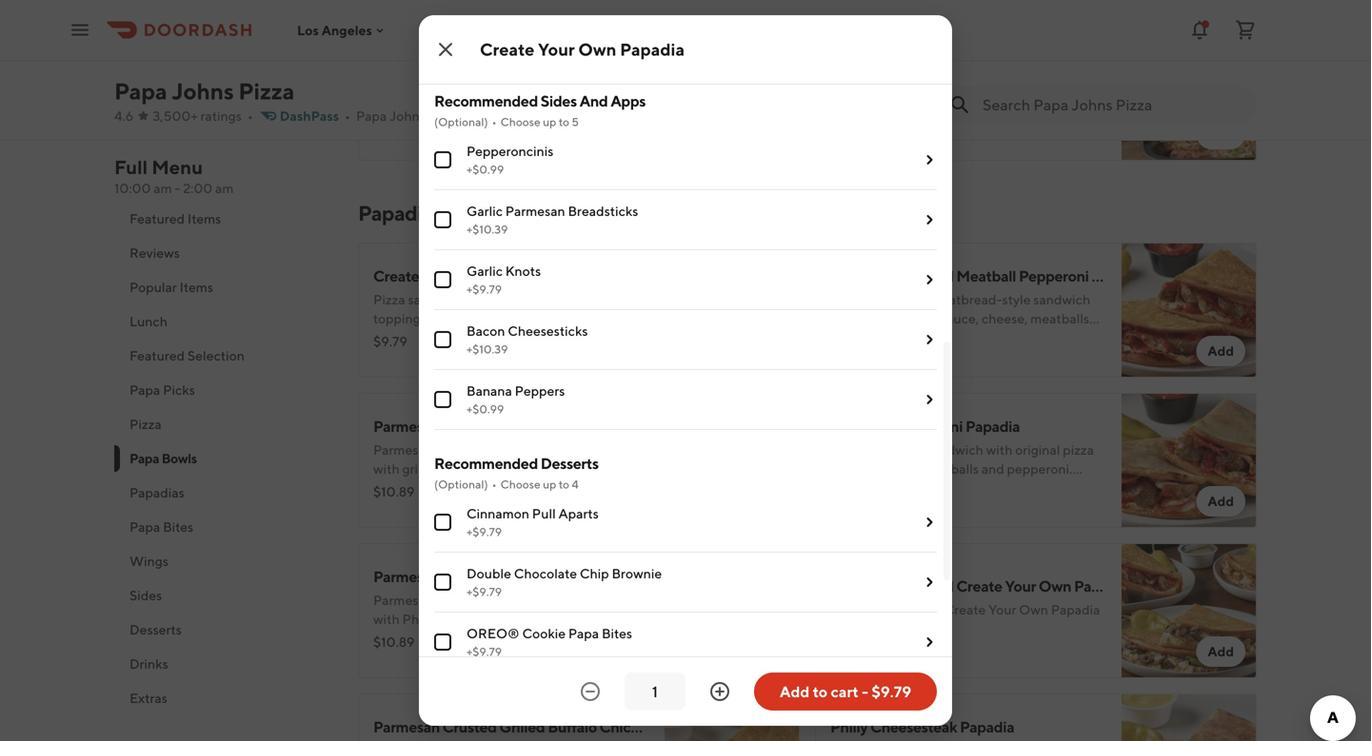 Task type: vqa. For each thing, say whether or not it's contained in the screenshot.
the top 'Meatball'
yes



Task type: locate. For each thing, give the bounding box(es) containing it.
bacon down cheese
[[467, 323, 505, 339]]

1 horizontal spatial meatballs
[[1031, 311, 1089, 327]]

add button for parmesan crusted philly cheesesteak papadia
[[739, 637, 788, 668]]

brownie
[[612, 566, 662, 582]]

1 horizontal spatial bbq
[[499, 418, 532, 436]]

2 garlic from the top
[[467, 263, 503, 279]]

0 vertical spatial desserts
[[541, 455, 599, 473]]

dipping inside parmesan crusted meatball pepperoni papadia parmesan crusted flatbread-style sandwich with original pizza sauce, cheese, meatballs and pepperoni. served with original pizza dipping sauce.
[[830, 349, 877, 365]]

johns down 'italian'
[[390, 108, 426, 124]]

garlic down steak,
[[541, 631, 574, 647]]

3 +$9.79 from the top
[[467, 586, 502, 599]]

$10.89
[[373, 484, 415, 500], [373, 635, 415, 650]]

0 vertical spatial bites
[[163, 519, 193, 535]]

featured selection button
[[114, 339, 335, 373]]

1 vertical spatial up
[[520, 292, 536, 308]]

1 +$10.39 from the top
[[467, 223, 508, 236]]

0 horizontal spatial sides
[[130, 588, 162, 604]]

drinks button
[[114, 648, 335, 682]]

1 vertical spatial cheesesteak
[[870, 718, 957, 737]]

steak,
[[529, 612, 564, 628]]

and inside parmesan crusted bbq chicken & bacon papadia parmesan crusted flatbread-style sandwich with grilled chicken, bacon, onions, cheese, and bbq sauce. served with bbq dipping sauce.
[[373, 480, 396, 496]]

+$10.39 up garlic knots +$9.79
[[467, 223, 508, 236]]

$9.79 inside create your own papadia pizza sauce, cheese and up to three favorite toppings. served with garlic dipping sauce. $9.79
[[373, 334, 407, 349]]

your inside create your own papadia pizza sauce, cheese and up to three favorite toppings. served with garlic dipping sauce. $9.79
[[422, 267, 453, 285]]

0 vertical spatial papadias
[[358, 201, 442, 226]]

- inside button
[[862, 683, 869, 701]]

philly up steak,
[[499, 568, 537, 586]]

meats
[[418, 50, 460, 68]]

$9.79 down toppings. on the left top of page
[[373, 334, 407, 349]]

to left the 4
[[559, 478, 569, 491]]

2 featured from the top
[[130, 348, 185, 364]]

0 vertical spatial +$0.99
[[467, 163, 504, 176]]

recommended inside "recommended desserts (optional) • choose up to 4"
[[434, 455, 538, 473]]

sauce,
[[408, 292, 446, 308], [941, 311, 979, 327], [830, 461, 869, 477], [439, 612, 477, 628]]

$9.79
[[373, 117, 407, 132], [373, 334, 407, 349], [872, 683, 911, 701]]

papadias
[[358, 201, 442, 226], [130, 485, 185, 501]]

garlic for garlic parmesan breadsticks
[[467, 203, 503, 219]]

2 (optional) from the top
[[434, 478, 488, 491]]

(optional) down "chicken,"
[[434, 478, 488, 491]]

own inside dialog
[[578, 39, 617, 60]]

1 vertical spatial $10.89
[[373, 635, 415, 650]]

los angeles
[[297, 22, 372, 38]]

(optional) inside "recommended desserts (optional) • choose up to 4"
[[434, 478, 488, 491]]

-
[[175, 180, 180, 196], [862, 683, 869, 701]]

0 horizontal spatial am
[[154, 180, 172, 196]]

choose down bacon,
[[501, 478, 541, 491]]

1 choose from the top
[[501, 115, 541, 129]]

apps
[[611, 92, 646, 110]]

+$0.99 down pepperoncinis
[[467, 163, 504, 176]]

full menu 10:00 am - 2:00 am
[[114, 156, 234, 196]]

increase quantity by 1 image
[[708, 681, 731, 704]]

3,500+ ratings •
[[153, 108, 253, 124]]

1 $10.89 from the top
[[373, 484, 415, 500]]

flatbread- for philly
[[484, 593, 545, 609]]

sauce. inside parmesan crusted philly cheesesteak papadia parmesan crusted flatbread-style sandwich with philly sauce, cheese, steak, onions and green peppers. served with garlic dipping sauce.
[[373, 650, 411, 666]]

0 vertical spatial garlic
[[507, 311, 540, 327]]

up left 5
[[543, 115, 556, 129]]

1 vertical spatial $9.79
[[373, 334, 407, 349]]

1 horizontal spatial johns
[[390, 108, 426, 124]]

1 +$0.99 from the top
[[467, 163, 504, 176]]

create your own papa bowl image
[[1122, 26, 1257, 161]]

add for meatball pepperoni papadia
[[1208, 494, 1234, 509]]

sauce. inside create your own papadia pizza sauce, cheese and up to three favorite toppings. served with garlic dipping sauce. $9.79
[[591, 311, 629, 327]]

pepperoni inside meatball pepperoni papadia flatbread-style sandwich with original pizza sauce, cheese, meatballs and pepperoni. served with original pizza dipping sauce.
[[893, 418, 963, 436]]

1 vertical spatial +$0.99
[[467, 403, 504, 416]]

0 vertical spatial -
[[175, 180, 180, 196]]

1 vertical spatial bites
[[602, 626, 632, 642]]

+$9.79 down double
[[467, 586, 502, 599]]

0 horizontal spatial bites
[[163, 519, 193, 535]]

papadia
[[620, 39, 685, 60], [491, 267, 545, 285], [1092, 267, 1146, 285], [651, 418, 706, 436], [966, 418, 1020, 436], [629, 568, 683, 586], [1074, 578, 1129, 596], [1051, 602, 1100, 618], [658, 718, 713, 737], [960, 718, 1014, 737]]

4 +$9.79 from the top
[[467, 646, 502, 659]]

1 garlic from the top
[[467, 203, 503, 219]]

bites
[[163, 519, 193, 535], [602, 626, 632, 642]]

crusted for parmesan crusted meatball pepperoni papadia
[[900, 267, 954, 285]]

menu
[[152, 156, 203, 179]]

papadia inside create your own papadia pizza sauce, cheese and up to three favorite toppings. served with garlic dipping sauce. $9.79
[[491, 267, 545, 285]]

crusted inside parmesan crusted philly cheesesteak papadia parmesan crusted flatbread-style sandwich with philly sauce, cheese, steak, onions and green peppers. served with garlic dipping sauce.
[[443, 568, 497, 586]]

am down the menu
[[154, 180, 172, 196]]

0 vertical spatial meatballs
[[1031, 311, 1089, 327]]

philly down add to cart - $9.79 button
[[830, 718, 868, 737]]

recommended down trio
[[434, 92, 538, 110]]

2 $10.89 from the top
[[373, 635, 415, 650]]

buffalo
[[548, 718, 597, 737]]

1 vertical spatial garlic
[[541, 631, 574, 647]]

0 horizontal spatial -
[[175, 180, 180, 196]]

0 horizontal spatial papadias
[[130, 485, 185, 501]]

1 horizontal spatial bowl
[[985, 50, 1018, 68]]

recommended up "cinnamon"
[[434, 455, 538, 473]]

featured
[[130, 211, 185, 227], [130, 348, 185, 364]]

italian meats trio papa bowl image
[[665, 26, 800, 161]]

philly cheesesteak papadia
[[830, 718, 1014, 737]]

and inside parmesan crusted philly cheesesteak papadia parmesan crusted flatbread-style sandwich with philly sauce, cheese, steak, onions and green peppers. served with garlic dipping sauce.
[[609, 612, 632, 628]]

(optional) left mi
[[434, 115, 488, 129]]

papadia inside parmesan crusted philly cheesesteak papadia parmesan crusted flatbread-style sandwich with philly sauce, cheese, steak, onions and green peppers. served with garlic dipping sauce.
[[629, 568, 683, 586]]

cheesesteak up onions
[[539, 568, 626, 586]]

choose up pepperoncinis
[[501, 115, 541, 129]]

papa picks button
[[114, 373, 335, 408]]

own
[[578, 39, 617, 60], [913, 50, 945, 68], [456, 267, 488, 285], [1039, 578, 1071, 596], [1019, 602, 1049, 618]]

1 vertical spatial -
[[862, 683, 869, 701]]

0 vertical spatial bacon
[[467, 323, 505, 339]]

1 vertical spatial flatbread-
[[484, 442, 545, 458]]

featured selection
[[130, 348, 245, 364]]

add button
[[1196, 119, 1246, 150], [1196, 336, 1246, 367], [1196, 487, 1246, 517], [739, 637, 788, 668], [1196, 637, 1246, 668]]

crusted for meatball
[[893, 292, 939, 308]]

crusted for parmesan crusted create your own papadia
[[900, 578, 954, 596]]

2 +$0.99 from the top
[[467, 403, 504, 416]]

with inside create your own papadia pizza sauce, cheese and up to three favorite toppings. served with garlic dipping sauce. $9.79
[[478, 311, 504, 327]]

+$10.39 inside garlic parmesan breadsticks +$10.39
[[467, 223, 508, 236]]

1 horizontal spatial garlic
[[541, 631, 574, 647]]

0 vertical spatial johns
[[172, 78, 234, 105]]

desserts up the 4
[[541, 455, 599, 473]]

items inside button
[[180, 279, 213, 295]]

items inside button
[[188, 211, 221, 227]]

0 vertical spatial pepperoni
[[1019, 267, 1089, 285]]

2 vertical spatial flatbread-
[[484, 593, 545, 609]]

flatbread- inside parmesan crusted philly cheesesteak papadia parmesan crusted flatbread-style sandwich with philly sauce, cheese, steak, onions and green peppers. served with garlic dipping sauce.
[[484, 593, 545, 609]]

1 horizontal spatial desserts
[[541, 455, 599, 473]]

cheese, inside parmesan crusted meatball pepperoni papadia parmesan crusted flatbread-style sandwich with original pizza sauce, cheese, meatballs and pepperoni. served with original pizza dipping sauce.
[[982, 311, 1028, 327]]

bites up wings
[[163, 519, 193, 535]]

pizza left 0.4
[[428, 108, 460, 124]]

0 horizontal spatial pepperoni.
[[856, 330, 921, 346]]

parmesan crusted meatball pepperoni papadia image
[[1122, 243, 1257, 378]]

garlic inside garlic knots +$9.79
[[467, 263, 503, 279]]

1 vertical spatial items
[[180, 279, 213, 295]]

create your own papadia dialog
[[419, 0, 952, 733]]

0 vertical spatial recommended
[[434, 92, 538, 110]]

• down bacon,
[[492, 478, 497, 491]]

$9.79 right cart
[[872, 683, 911, 701]]

+$10.39 up banana
[[467, 343, 508, 356]]

garlic inside parmesan crusted philly cheesesteak papadia parmesan crusted flatbread-style sandwich with philly sauce, cheese, steak, onions and green peppers. served with garlic dipping sauce.
[[541, 631, 574, 647]]

sides
[[541, 92, 577, 110], [130, 588, 162, 604]]

chicken alfredo papa bowl image
[[665, 0, 800, 10]]

1 horizontal spatial meatball
[[956, 267, 1016, 285]]

sides inside button
[[130, 588, 162, 604]]

served
[[432, 311, 475, 327], [924, 330, 967, 346], [472, 480, 515, 496], [830, 480, 873, 496], [466, 631, 509, 647]]

johns for papa johns pizza • 0.4 mi
[[390, 108, 426, 124]]

0 vertical spatial chicken
[[535, 418, 591, 436]]

+$0.99 down banana
[[467, 403, 504, 416]]

to left cart
[[813, 683, 828, 701]]

1 horizontal spatial bites
[[602, 626, 632, 642]]

own inside create your own papadia pizza sauce, cheese and up to three favorite toppings. served with garlic dipping sauce. $9.79
[[456, 267, 488, 285]]

pepperoncinis
[[467, 143, 554, 159]]

original
[[859, 311, 904, 327], [999, 330, 1044, 346], [1015, 442, 1060, 458], [905, 480, 950, 496]]

+$2.89
[[467, 40, 502, 53]]

style inside meatball pepperoni papadia flatbread-style sandwich with original pizza sauce, cheese, meatballs and pepperoni. served with original pizza dipping sauce.
[[895, 442, 924, 458]]

desserts up drinks on the bottom of the page
[[130, 622, 182, 638]]

garlic down the pepperoncinis +$0.99
[[467, 203, 503, 219]]

2 vertical spatial crusted
[[436, 593, 481, 609]]

0 horizontal spatial philly
[[402, 612, 436, 628]]

None checkbox
[[434, 29, 451, 46], [434, 151, 451, 169], [434, 331, 451, 349], [434, 29, 451, 46], [434, 151, 451, 169], [434, 331, 451, 349]]

bowl for create your own papa bowl
[[985, 50, 1018, 68]]

parmesan crusted meatball pepperoni papadia parmesan crusted flatbread-style sandwich with original pizza sauce, cheese, meatballs and pepperoni. served with original pizza dipping sauce.
[[830, 267, 1146, 365]]

+$9.79 inside cinnamon pull aparts +$9.79
[[467, 526, 502, 539]]

recommended for recommended sides and apps
[[434, 92, 538, 110]]

sides down wings
[[130, 588, 162, 604]]

0 horizontal spatial meatball
[[830, 418, 890, 436]]

1 vertical spatial sides
[[130, 588, 162, 604]]

0 vertical spatial meatball
[[956, 267, 1016, 285]]

$9.79 down 'italian'
[[373, 117, 407, 132]]

0 vertical spatial +$10.39
[[467, 223, 508, 236]]

0 vertical spatial $10.89
[[373, 484, 415, 500]]

2 bowl from the left
[[985, 50, 1018, 68]]

2 choose from the top
[[501, 478, 541, 491]]

chicken inside parmesan crusted bbq chicken & bacon papadia parmesan crusted flatbread-style sandwich with grilled chicken, bacon, onions, cheese, and bbq sauce. served with bbq dipping sauce.
[[535, 418, 591, 436]]

philly up peppers.
[[402, 612, 436, 628]]

1 vertical spatial choose
[[501, 478, 541, 491]]

bbq down grilled
[[399, 480, 429, 496]]

selection
[[188, 348, 245, 364]]

0 horizontal spatial garlic
[[507, 311, 540, 327]]

bbq
[[499, 418, 532, 436], [399, 480, 429, 496], [547, 480, 576, 496]]

open menu image
[[69, 19, 91, 41]]

crusted for parmesan crusted philly cheesesteak papadia
[[443, 568, 497, 586]]

items
[[188, 211, 221, 227], [180, 279, 213, 295]]

recommended inside recommended sides and apps (optional) • choose up to 5
[[434, 92, 538, 110]]

1 vertical spatial meatball
[[830, 418, 890, 436]]

- left 2:00
[[175, 180, 180, 196]]

garlic up cheese
[[467, 263, 503, 279]]

chicken down current quantity is 1 number field
[[600, 718, 655, 737]]

wings
[[130, 554, 169, 569]]

1 vertical spatial bacon
[[606, 418, 649, 436]]

0 horizontal spatial desserts
[[130, 622, 182, 638]]

and
[[495, 292, 517, 308], [830, 330, 853, 346], [982, 461, 1005, 477], [373, 480, 396, 496], [609, 612, 632, 628]]

chicken left &
[[535, 418, 591, 436]]

1 vertical spatial garlic
[[467, 263, 503, 279]]

papa bites
[[130, 519, 193, 535]]

papadias button
[[114, 476, 335, 510]]

1 horizontal spatial chicken
[[600, 718, 655, 737]]

papadias inside button
[[130, 485, 185, 501]]

0 horizontal spatial bacon
[[467, 323, 505, 339]]

up down knots at top left
[[520, 292, 536, 308]]

am right 2:00
[[215, 180, 234, 196]]

dipping
[[542, 311, 589, 327], [830, 349, 877, 365], [579, 480, 625, 496], [986, 480, 1033, 496], [576, 631, 623, 647]]

0 horizontal spatial chicken
[[535, 418, 591, 436]]

0 vertical spatial pepperoni.
[[856, 330, 921, 346]]

2 +$9.79 from the top
[[467, 526, 502, 539]]

chicken,
[[443, 461, 494, 477]]

1 vertical spatial pepperoni.
[[1007, 461, 1073, 477]]

bacon right &
[[606, 418, 649, 436]]

pizza inside pizza button
[[130, 417, 162, 432]]

bowl
[[527, 50, 561, 68], [985, 50, 1018, 68]]

• right ratings
[[247, 108, 253, 124]]

2 horizontal spatial philly
[[830, 718, 868, 737]]

pizza
[[907, 311, 938, 327], [1046, 330, 1077, 346], [1063, 442, 1094, 458], [953, 480, 984, 496]]

• inside recommended sides and apps (optional) • choose up to 5
[[492, 115, 497, 129]]

crusted inside parmesan crusted meatball pepperoni papadia parmesan crusted flatbread-style sandwich with original pizza sauce, cheese, meatballs and pepperoni. served with original pizza dipping sauce.
[[893, 292, 939, 308]]

0 horizontal spatial meatballs
[[920, 461, 979, 477]]

0 horizontal spatial bowl
[[527, 50, 561, 68]]

create inside dialog
[[480, 39, 535, 60]]

+$9.79 up bacon cheesesticks +$10.39
[[467, 283, 502, 296]]

papa bites button
[[114, 510, 335, 545]]

served inside parmesan crusted meatball pepperoni papadia parmesan crusted flatbread-style sandwich with original pizza sauce, cheese, meatballs and pepperoni. served with original pizza dipping sauce.
[[924, 330, 967, 346]]

your inside dialog
[[538, 39, 575, 60]]

pizza down papa picks
[[130, 417, 162, 432]]

0 vertical spatial sides
[[541, 92, 577, 110]]

extras button
[[114, 682, 335, 716]]

sauce, inside parmesan crusted meatball pepperoni papadia parmesan crusted flatbread-style sandwich with original pizza sauce, cheese, meatballs and pepperoni. served with original pizza dipping sauce.
[[941, 311, 979, 327]]

1 +$9.79 from the top
[[467, 283, 502, 296]]

crusted inside parmesan crusted meatball pepperoni papadia parmesan crusted flatbread-style sandwich with original pizza sauce, cheese, meatballs and pepperoni. served with original pizza dipping sauce.
[[900, 267, 954, 285]]

sides inside recommended sides and apps (optional) • choose up to 5
[[541, 92, 577, 110]]

featured up reviews
[[130, 211, 185, 227]]

featured items button
[[114, 202, 335, 236]]

1 vertical spatial recommended
[[434, 455, 538, 473]]

papa
[[491, 50, 525, 68], [948, 50, 982, 68], [114, 78, 167, 105], [356, 108, 387, 124], [130, 382, 160, 398], [130, 451, 159, 467], [130, 519, 160, 535], [568, 626, 599, 642]]

dipping inside parmesan crusted philly cheesesteak papadia parmesan crusted flatbread-style sandwich with philly sauce, cheese, steak, onions and green peppers. served with garlic dipping sauce.
[[576, 631, 623, 647]]

dipping inside create your own papadia pizza sauce, cheese and up to three favorite toppings. served with garlic dipping sauce. $9.79
[[542, 311, 589, 327]]

1 vertical spatial philly
[[402, 612, 436, 628]]

grilled
[[402, 461, 441, 477]]

0 vertical spatial philly
[[499, 568, 537, 586]]

1 horizontal spatial cheesesteak
[[870, 718, 957, 737]]

philly
[[499, 568, 537, 586], [402, 612, 436, 628], [830, 718, 868, 737]]

choose inside recommended sides and apps (optional) • choose up to 5
[[501, 115, 541, 129]]

1 vertical spatial pepperoni
[[893, 418, 963, 436]]

crusted for parmesan crusted bbq chicken & bacon papadia
[[443, 418, 497, 436]]

to left 'three'
[[539, 292, 551, 308]]

2 vertical spatial $9.79
[[872, 683, 911, 701]]

Item Search search field
[[983, 94, 1242, 115]]

to
[[559, 115, 569, 129], [539, 292, 551, 308], [559, 478, 569, 491], [813, 683, 828, 701]]

and inside create your own papadia pizza sauce, cheese and up to three favorite toppings. served with garlic dipping sauce. $9.79
[[495, 292, 517, 308]]

0 vertical spatial crusted
[[893, 292, 939, 308]]

own for create your own papadia
[[578, 39, 617, 60]]

2 recommended from the top
[[434, 455, 538, 473]]

create for create your own papadia pizza sauce, cheese and up to three favorite toppings. served with garlic dipping sauce. $9.79
[[373, 267, 419, 285]]

2 vertical spatial up
[[543, 478, 556, 491]]

items for featured items
[[188, 211, 221, 227]]

0 vertical spatial featured
[[130, 211, 185, 227]]

1 featured from the top
[[130, 211, 185, 227]]

dipping inside meatball pepperoni papadia flatbread-style sandwich with original pizza sauce, cheese, meatballs and pepperoni. served with original pizza dipping sauce.
[[986, 480, 1033, 496]]

- right cart
[[862, 683, 869, 701]]

pepperoni
[[1019, 267, 1089, 285], [893, 418, 963, 436]]

parmesan
[[505, 203, 565, 219], [830, 267, 897, 285], [830, 292, 890, 308], [373, 418, 440, 436], [373, 442, 433, 458], [373, 568, 440, 586], [830, 578, 897, 596], [373, 593, 433, 609], [830, 602, 890, 618], [373, 718, 440, 737]]

0 vertical spatial cheesesteak
[[539, 568, 626, 586]]

1 vertical spatial johns
[[390, 108, 426, 124]]

1 recommended from the top
[[434, 92, 538, 110]]

your for create your own papadia
[[538, 39, 575, 60]]

0 vertical spatial flatbread-
[[941, 292, 1002, 308]]

1 horizontal spatial am
[[215, 180, 234, 196]]

1 vertical spatial meatballs
[[920, 461, 979, 477]]

add to cart - $9.79
[[780, 683, 911, 701]]

pizza up toppings. on the left top of page
[[373, 292, 405, 308]]

+$9.79 down "cinnamon"
[[467, 526, 502, 539]]

0 vertical spatial choose
[[501, 115, 541, 129]]

bbq down onions,
[[547, 480, 576, 496]]

0 horizontal spatial cheesesteak
[[539, 568, 626, 586]]

0 horizontal spatial pepperoni
[[893, 418, 963, 436]]

sandwich inside parmesan crusted bbq chicken & bacon papadia parmesan crusted flatbread-style sandwich with grilled chicken, bacon, onions, cheese, and bbq sauce. served with bbq dipping sauce.
[[577, 442, 633, 458]]

1 vertical spatial (optional)
[[434, 478, 488, 491]]

create for create your own papa bowl
[[830, 50, 876, 68]]

sides button
[[114, 579, 335, 613]]

popular
[[130, 279, 177, 295]]

1 vertical spatial desserts
[[130, 622, 182, 638]]

0 vertical spatial items
[[188, 211, 221, 227]]

1 vertical spatial papadias
[[130, 485, 185, 501]]

philly cheesesteak papadia image
[[1122, 694, 1257, 742]]

1 horizontal spatial pepperoni
[[1019, 267, 1089, 285]]

pull
[[532, 506, 556, 522]]

with
[[478, 311, 504, 327], [830, 311, 857, 327], [970, 330, 996, 346], [986, 442, 1013, 458], [373, 461, 400, 477], [518, 480, 544, 496], [876, 480, 902, 496], [373, 612, 400, 628], [512, 631, 538, 647]]

pepperoni.
[[856, 330, 921, 346], [1007, 461, 1073, 477]]

• left mi
[[492, 115, 497, 129]]

1 vertical spatial chicken
[[600, 718, 655, 737]]

0 vertical spatial (optional)
[[434, 115, 488, 129]]

1 horizontal spatial bacon
[[606, 418, 649, 436]]

bacon
[[467, 323, 505, 339], [606, 418, 649, 436]]

0 vertical spatial up
[[543, 115, 556, 129]]

1 bowl from the left
[[527, 50, 561, 68]]

meatball
[[956, 267, 1016, 285], [830, 418, 890, 436]]

bbq down banana peppers +$0.99
[[499, 418, 532, 436]]

bites down brownie
[[602, 626, 632, 642]]

0 vertical spatial garlic
[[467, 203, 503, 219]]

flatbread- inside parmesan crusted bbq chicken & bacon papadia parmesan crusted flatbread-style sandwich with grilled chicken, bacon, onions, cheese, and bbq sauce. served with bbq dipping sauce.
[[484, 442, 545, 458]]

1 horizontal spatial pepperoni.
[[1007, 461, 1073, 477]]

pepperoni. inside parmesan crusted meatball pepperoni papadia parmesan crusted flatbread-style sandwich with original pizza sauce, cheese, meatballs and pepperoni. served with original pizza dipping sauce.
[[856, 330, 921, 346]]

2 +$10.39 from the top
[[467, 343, 508, 356]]

served inside meatball pepperoni papadia flatbread-style sandwich with original pizza sauce, cheese, meatballs and pepperoni. served with original pizza dipping sauce.
[[830, 480, 873, 496]]

+$0.99 inside banana peppers +$0.99
[[467, 403, 504, 416]]

parmesan crusted bbq chicken & bacon papadia image
[[665, 393, 800, 529]]

ratings
[[200, 108, 242, 124]]

pepperoncinis +$0.99
[[467, 143, 554, 176]]

1 horizontal spatial sides
[[541, 92, 577, 110]]

garlic
[[507, 311, 540, 327], [541, 631, 574, 647]]

cheesesteak down add to cart - $9.79 button
[[870, 718, 957, 737]]

+$9.79 inside oreo® cookie papa bites +$9.79
[[467, 646, 502, 659]]

papa picks
[[130, 382, 195, 398]]

featured up papa picks
[[130, 348, 185, 364]]

garlic
[[467, 203, 503, 219], [467, 263, 503, 279]]

style inside parmesan crusted philly cheesesteak papadia parmesan crusted flatbread-style sandwich with philly sauce, cheese, steak, onions and green peppers. served with garlic dipping sauce.
[[545, 593, 574, 609]]

+$9.79 down 'oreo®'
[[467, 646, 502, 659]]

crusted inside parmesan crusted philly cheesesteak papadia parmesan crusted flatbread-style sandwich with philly sauce, cheese, steak, onions and green peppers. served with garlic dipping sauce.
[[436, 593, 481, 609]]

your
[[538, 39, 575, 60], [879, 50, 910, 68], [422, 267, 453, 285], [1005, 578, 1036, 596], [989, 602, 1017, 618]]

items right the popular
[[180, 279, 213, 295]]

None checkbox
[[434, 211, 451, 229], [434, 271, 451, 289], [434, 391, 451, 409], [434, 514, 451, 531], [434, 574, 451, 591], [434, 634, 451, 651], [434, 211, 451, 229], [434, 271, 451, 289], [434, 391, 451, 409], [434, 514, 451, 531], [434, 574, 451, 591], [434, 634, 451, 651]]

1 (optional) from the top
[[434, 115, 488, 129]]

garlic inside garlic parmesan breadsticks +$10.39
[[467, 203, 503, 219]]

desserts
[[541, 455, 599, 473], [130, 622, 182, 638]]

up down onions,
[[543, 478, 556, 491]]

to left 5
[[559, 115, 569, 129]]

bacon inside parmesan crusted bbq chicken & bacon papadia parmesan crusted flatbread-style sandwich with grilled chicken, bacon, onions, cheese, and bbq sauce. served with bbq dipping sauce.
[[606, 418, 649, 436]]

featured for featured selection
[[130, 348, 185, 364]]

0 horizontal spatial johns
[[172, 78, 234, 105]]

parmesan crusted grilled buffalo chicken papadia image
[[665, 694, 800, 742]]

to inside recommended sides and apps (optional) • choose up to 5
[[559, 115, 569, 129]]

1 vertical spatial featured
[[130, 348, 185, 364]]

items down 2:00
[[188, 211, 221, 227]]

notification bell image
[[1188, 19, 1211, 41]]

crusted
[[893, 292, 939, 308], [436, 442, 481, 458], [436, 593, 481, 609]]

1 vertical spatial crusted
[[436, 442, 481, 458]]

2 vertical spatial philly
[[830, 718, 868, 737]]

1 horizontal spatial -
[[862, 683, 869, 701]]

1 vertical spatial +$10.39
[[467, 343, 508, 356]]

sides up 5
[[541, 92, 577, 110]]

italian meats trio papa bowl
[[373, 50, 561, 68]]

johns up '3,500+ ratings •'
[[172, 78, 234, 105]]

garlic down garlic knots +$9.79
[[507, 311, 540, 327]]

crusted inside parmesan crusted bbq chicken & bacon papadia parmesan crusted flatbread-style sandwich with grilled chicken, bacon, onions, cheese, and bbq sauce. served with bbq dipping sauce.
[[443, 418, 497, 436]]

0 vertical spatial $9.79
[[373, 117, 407, 132]]

up inside "recommended desserts (optional) • choose up to 4"
[[543, 478, 556, 491]]



Task type: describe. For each thing, give the bounding box(es) containing it.
1 horizontal spatial philly
[[499, 568, 537, 586]]

banana
[[467, 383, 512, 399]]

reviews
[[130, 245, 180, 261]]

up inside recommended sides and apps (optional) • choose up to 5
[[543, 115, 556, 129]]

create your own papa bowl
[[830, 50, 1018, 68]]

bowls
[[162, 451, 197, 467]]

picks
[[163, 382, 195, 398]]

up inside create your own papadia pizza sauce, cheese and up to three favorite toppings. served with garlic dipping sauce. $9.79
[[520, 292, 536, 308]]

$10.89 for parmesan crusted bbq chicken & bacon papadia
[[373, 484, 415, 500]]

grilled
[[499, 718, 545, 737]]

bites inside oreo® cookie papa bites +$9.79
[[602, 626, 632, 642]]

decrease quantity by 1 image
[[579, 681, 602, 704]]

desserts button
[[114, 613, 335, 648]]

recommended desserts (optional) • choose up to 4
[[434, 455, 599, 491]]

cheese, inside parmesan crusted bbq chicken & bacon papadia parmesan crusted flatbread-style sandwich with grilled chicken, bacon, onions, cheese, and bbq sauce. served with bbq dipping sauce.
[[586, 461, 632, 477]]

to inside create your own papadia pizza sauce, cheese and up to three favorite toppings. served with garlic dipping sauce. $9.79
[[539, 292, 551, 308]]

+$10.39 inside bacon cheesesticks +$10.39
[[467, 343, 508, 356]]

1 am from the left
[[154, 180, 172, 196]]

crusted for philly
[[436, 593, 481, 609]]

favorite
[[589, 292, 635, 308]]

cheesesteak inside parmesan crusted philly cheesesteak papadia parmesan crusted flatbread-style sandwich with philly sauce, cheese, steak, onions and green peppers. served with garlic dipping sauce.
[[539, 568, 626, 586]]

meatballs inside parmesan crusted meatball pepperoni papadia parmesan crusted flatbread-style sandwich with original pizza sauce, cheese, meatballs and pepperoni. served with original pizza dipping sauce.
[[1031, 311, 1089, 327]]

add for parmesan crusted create your own papadia
[[1208, 644, 1234, 660]]

lunch button
[[114, 305, 335, 339]]

dashpass
[[280, 108, 339, 124]]

dipping inside parmesan crusted bbq chicken & bacon papadia parmesan crusted flatbread-style sandwich with grilled chicken, bacon, onions, cheese, and bbq sauce. served with bbq dipping sauce.
[[579, 480, 625, 496]]

served inside parmesan crusted bbq chicken & bacon papadia parmesan crusted flatbread-style sandwich with grilled chicken, bacon, onions, cheese, and bbq sauce. served with bbq dipping sauce.
[[472, 480, 515, 496]]

bacon inside bacon cheesesticks +$10.39
[[467, 323, 505, 339]]

meatballs inside meatball pepperoni papadia flatbread-style sandwich with original pizza sauce, cheese, meatballs and pepperoni. served with original pizza dipping sauce.
[[920, 461, 979, 477]]

to inside "recommended desserts (optional) • choose up to 4"
[[559, 478, 569, 491]]

papa bowls
[[130, 451, 197, 467]]

los
[[297, 22, 319, 38]]

flatbread- for meatball
[[941, 292, 1002, 308]]

2 horizontal spatial bbq
[[547, 480, 576, 496]]

• left 0.4
[[468, 108, 474, 124]]

papadia inside parmesan crusted bbq chicken & bacon papadia parmesan crusted flatbread-style sandwich with grilled chicken, bacon, onions, cheese, and bbq sauce. served with bbq dipping sauce.
[[651, 418, 706, 436]]

close create your own papadia image
[[434, 38, 457, 61]]

desserts inside "recommended desserts (optional) • choose up to 4"
[[541, 455, 599, 473]]

served inside create your own papadia pizza sauce, cheese and up to three favorite toppings. served with garlic dipping sauce. $9.79
[[432, 311, 475, 327]]

lunch
[[130, 314, 168, 329]]

style inside parmesan crusted meatball pepperoni papadia parmesan crusted flatbread-style sandwich with original pizza sauce, cheese, meatballs and pepperoni. served with original pizza dipping sauce.
[[1002, 292, 1031, 308]]

desserts inside button
[[130, 622, 182, 638]]

meatball pepperoni papadia flatbread-style sandwich with original pizza sauce, cheese, meatballs and pepperoni. served with original pizza dipping sauce.
[[830, 418, 1094, 496]]

cookie
[[522, 626, 566, 642]]

extras
[[130, 691, 167, 707]]

peppers
[[515, 383, 565, 399]]

oreo®
[[467, 626, 520, 642]]

parmesan crusted philly cheesesteak papadia image
[[665, 544, 800, 679]]

add button for parmesan crusted create your own papadia
[[1196, 637, 1246, 668]]

2 am from the left
[[215, 180, 234, 196]]

sauce. inside parmesan crusted meatball pepperoni papadia parmesan crusted flatbread-style sandwich with original pizza sauce, cheese, meatballs and pepperoni. served with original pizza dipping sauce.
[[879, 349, 917, 365]]

double
[[467, 566, 511, 582]]

1 horizontal spatial papadias
[[358, 201, 442, 226]]

bites inside 'button'
[[163, 519, 193, 535]]

recommended desserts group
[[434, 453, 937, 733]]

&
[[594, 418, 603, 436]]

flatbread-
[[830, 442, 895, 458]]

- inside full menu 10:00 am - 2:00 am
[[175, 180, 180, 196]]

meatball inside parmesan crusted meatball pepperoni papadia parmesan crusted flatbread-style sandwich with original pizza sauce, cheese, meatballs and pepperoni. served with original pizza dipping sauce.
[[956, 267, 1016, 285]]

your for create your own papadia pizza sauce, cheese and up to three favorite toppings. served with garlic dipping sauce. $9.79
[[422, 267, 453, 285]]

+$0.99 inside the pepperoncinis +$0.99
[[467, 163, 504, 176]]

sandwich inside meatball pepperoni papadia flatbread-style sandwich with original pizza sauce, cheese, meatballs and pepperoni. served with original pizza dipping sauce.
[[927, 442, 984, 458]]

parmesan crusted philly cheesesteak papadia parmesan crusted flatbread-style sandwich with philly sauce, cheese, steak, onions and green peppers. served with garlic dipping sauce.
[[373, 568, 683, 666]]

cheesesticks
[[508, 323, 588, 339]]

pizza up dashpass
[[238, 78, 295, 105]]

three
[[554, 292, 586, 308]]

parmesan crusted create your own papadia image
[[1122, 544, 1257, 679]]

drinks
[[130, 657, 168, 672]]

full
[[114, 156, 148, 179]]

mi
[[504, 108, 519, 124]]

+$9.79 inside garlic knots +$9.79
[[467, 283, 502, 296]]

double chocolate chip brownie +$9.79
[[467, 566, 662, 599]]

johns for papa johns pizza
[[172, 78, 234, 105]]

papadia inside meatball pepperoni papadia flatbread-style sandwich with original pizza sauce, cheese, meatballs and pepperoni. served with original pizza dipping sauce.
[[966, 418, 1020, 436]]

0 horizontal spatial bbq
[[399, 480, 429, 496]]

add button for meatball pepperoni papadia
[[1196, 487, 1246, 517]]

add for parmesan crusted meatball pepperoni papadia
[[1208, 343, 1234, 359]]

peppers.
[[411, 631, 463, 647]]

+$9.79 inside "double chocolate chip brownie +$9.79"
[[467, 586, 502, 599]]

garlic parmesan breadsticks +$10.39
[[467, 203, 638, 236]]

add to cart - $9.79 button
[[754, 673, 937, 711]]

cheese, inside meatball pepperoni papadia flatbread-style sandwich with original pizza sauce, cheese, meatballs and pepperoni. served with original pizza dipping sauce.
[[871, 461, 917, 477]]

add inside add to cart - $9.79 button
[[780, 683, 810, 701]]

meatball pepperoni papadia image
[[1122, 393, 1257, 529]]

recommended sides and apps (optional) • choose up to 5
[[434, 92, 646, 129]]

pepperoni. inside meatball pepperoni papadia flatbread-style sandwich with original pizza sauce, cheese, meatballs and pepperoni. served with original pizza dipping sauce.
[[1007, 461, 1073, 477]]

featured items
[[130, 211, 221, 227]]

sauce, inside meatball pepperoni papadia flatbread-style sandwich with original pizza sauce, cheese, meatballs and pepperoni. served with original pizza dipping sauce.
[[830, 461, 869, 477]]

papadia inside dialog
[[620, 39, 685, 60]]

breadsticks
[[568, 203, 638, 219]]

to inside button
[[813, 683, 828, 701]]

papa inside button
[[130, 382, 160, 398]]

dashpass •
[[280, 108, 350, 124]]

sauce. inside meatball pepperoni papadia flatbread-style sandwich with original pizza sauce, cheese, meatballs and pepperoni. served with original pizza dipping sauce.
[[1035, 480, 1073, 496]]

bowl for italian meats trio papa bowl
[[527, 50, 561, 68]]

knots
[[505, 263, 541, 279]]

pizza inside create your own papadia pizza sauce, cheese and up to three favorite toppings. served with garlic dipping sauce. $9.79
[[373, 292, 405, 308]]

10:00
[[114, 180, 151, 196]]

papa johns pizza • 0.4 mi
[[356, 108, 519, 124]]

parmesan crusted grilled buffalo chicken papadia
[[373, 718, 713, 737]]

garlic knots +$9.79
[[467, 263, 541, 296]]

create your own papadia
[[480, 39, 685, 60]]

5
[[572, 115, 579, 129]]

and
[[580, 92, 608, 110]]

cheese, inside parmesan crusted philly cheesesteak papadia parmesan crusted flatbread-style sandwich with philly sauce, cheese, steak, onions and green peppers. served with garlic dipping sauce.
[[480, 612, 526, 628]]

4.6
[[114, 108, 134, 124]]

Current quantity is 1 number field
[[636, 682, 674, 703]]

parmesan crusted create your own papadia parmesan crusted create your own papadia
[[830, 578, 1129, 618]]

(optional) inside recommended sides and apps (optional) • choose up to 5
[[434, 115, 488, 129]]

items for popular items
[[180, 279, 213, 295]]

add button for create your own papa bowl
[[1196, 119, 1246, 150]]

garlic inside create your own papadia pizza sauce, cheese and up to three favorite toppings. served with garlic dipping sauce. $9.79
[[507, 311, 540, 327]]

wings button
[[114, 545, 335, 579]]

green
[[373, 631, 408, 647]]

chip
[[580, 566, 609, 582]]

oreo® cookie papa bites +$9.79
[[467, 626, 632, 659]]

papa johns pizza
[[114, 78, 295, 105]]

los angeles button
[[297, 22, 387, 38]]

own for create your own papa bowl
[[913, 50, 945, 68]]

$10.89 for parmesan crusted philly cheesesteak papadia
[[373, 635, 415, 650]]

create your own papadia pizza sauce, cheese and up to three favorite toppings. served with garlic dipping sauce. $9.79
[[373, 267, 635, 349]]

papadia inside parmesan crusted meatball pepperoni papadia parmesan crusted flatbread-style sandwich with original pizza sauce, cheese, meatballs and pepperoni. served with original pizza dipping sauce.
[[1092, 267, 1146, 285]]

bacon,
[[496, 461, 537, 477]]

add button for parmesan crusted meatball pepperoni papadia
[[1196, 336, 1246, 367]]

cart
[[831, 683, 859, 701]]

add for create your own papa bowl
[[1208, 126, 1234, 142]]

0.4
[[481, 108, 502, 124]]

style inside parmesan crusted bbq chicken & bacon papadia parmesan crusted flatbread-style sandwich with grilled chicken, bacon, onions, cheese, and bbq sauce. served with bbq dipping sauce.
[[545, 442, 574, 458]]

papa inside 'button'
[[130, 519, 160, 535]]

sandwich inside parmesan crusted philly cheesesteak papadia parmesan crusted flatbread-style sandwich with philly sauce, cheese, steak, onions and green peppers. served with garlic dipping sauce.
[[577, 593, 633, 609]]

meatball inside meatball pepperoni papadia flatbread-style sandwich with original pizza sauce, cheese, meatballs and pepperoni. served with original pizza dipping sauce.
[[830, 418, 890, 436]]

own for create your own papadia pizza sauce, cheese and up to three favorite toppings. served with garlic dipping sauce. $9.79
[[456, 267, 488, 285]]

and inside meatball pepperoni papadia flatbread-style sandwich with original pizza sauce, cheese, meatballs and pepperoni. served with original pizza dipping sauce.
[[982, 461, 1005, 477]]

add for parmesan crusted philly cheesesteak papadia
[[751, 644, 777, 660]]

choose inside "recommended desserts (optional) • choose up to 4"
[[501, 478, 541, 491]]

featured for featured items
[[130, 211, 185, 227]]

sandwich inside parmesan crusted meatball pepperoni papadia parmesan crusted flatbread-style sandwich with original pizza sauce, cheese, meatballs and pepperoni. served with original pizza dipping sauce.
[[1034, 292, 1091, 308]]

italian
[[373, 50, 415, 68]]

your for create your own papa bowl
[[879, 50, 910, 68]]

trio
[[463, 50, 488, 68]]

cinnamon
[[467, 506, 529, 522]]

• right dashpass
[[345, 108, 350, 124]]

sauce, inside parmesan crusted philly cheesesteak papadia parmesan crusted flatbread-style sandwich with philly sauce, cheese, steak, onions and green peppers. served with garlic dipping sauce.
[[439, 612, 477, 628]]

parmesan crusted bbq chicken & bacon papadia parmesan crusted flatbread-style sandwich with grilled chicken, bacon, onions, cheese, and bbq sauce. served with bbq dipping sauce.
[[373, 418, 706, 515]]

0 items, open order cart image
[[1234, 19, 1257, 41]]

• inside "recommended desserts (optional) • choose up to 4"
[[492, 478, 497, 491]]

garlic for garlic knots
[[467, 263, 503, 279]]

$9.79 inside add to cart - $9.79 button
[[872, 683, 911, 701]]

toppings.
[[373, 311, 429, 327]]

cinnamon pull aparts +$9.79
[[467, 506, 599, 539]]

and inside parmesan crusted meatball pepperoni papadia parmesan crusted flatbread-style sandwich with original pizza sauce, cheese, meatballs and pepperoni. served with original pizza dipping sauce.
[[830, 330, 853, 346]]

4
[[572, 478, 579, 491]]

pepperoni inside parmesan crusted meatball pepperoni papadia parmesan crusted flatbread-style sandwich with original pizza sauce, cheese, meatballs and pepperoni. served with original pizza dipping sauce.
[[1019, 267, 1089, 285]]

cheese
[[449, 292, 492, 308]]

onions
[[567, 612, 607, 628]]

bacon cheesesticks +$10.39
[[467, 323, 588, 356]]

papa inside oreo® cookie papa bites +$9.79
[[568, 626, 599, 642]]

recommended sides and apps group
[[434, 90, 937, 430]]

onions,
[[540, 461, 583, 477]]

served inside parmesan crusted philly cheesesteak papadia parmesan crusted flatbread-style sandwich with philly sauce, cheese, steak, onions and green peppers. served with garlic dipping sauce.
[[466, 631, 509, 647]]

crusted inside parmesan crusted bbq chicken & bacon papadia parmesan crusted flatbread-style sandwich with grilled chicken, bacon, onions, cheese, and bbq sauce. served with bbq dipping sauce.
[[436, 442, 481, 458]]

recommended for recommended desserts
[[434, 455, 538, 473]]

parmesan inside garlic parmesan breadsticks +$10.39
[[505, 203, 565, 219]]

create your own papadia image
[[665, 243, 800, 378]]

banana peppers +$0.99
[[467, 383, 565, 416]]

2:00
[[183, 180, 213, 196]]

aparts
[[559, 506, 599, 522]]

create for create your own papadia
[[480, 39, 535, 60]]

reviews button
[[114, 236, 335, 270]]

sauce, inside create your own papadia pizza sauce, cheese and up to three favorite toppings. served with garlic dipping sauce. $9.79
[[408, 292, 446, 308]]

angeles
[[322, 22, 372, 38]]



